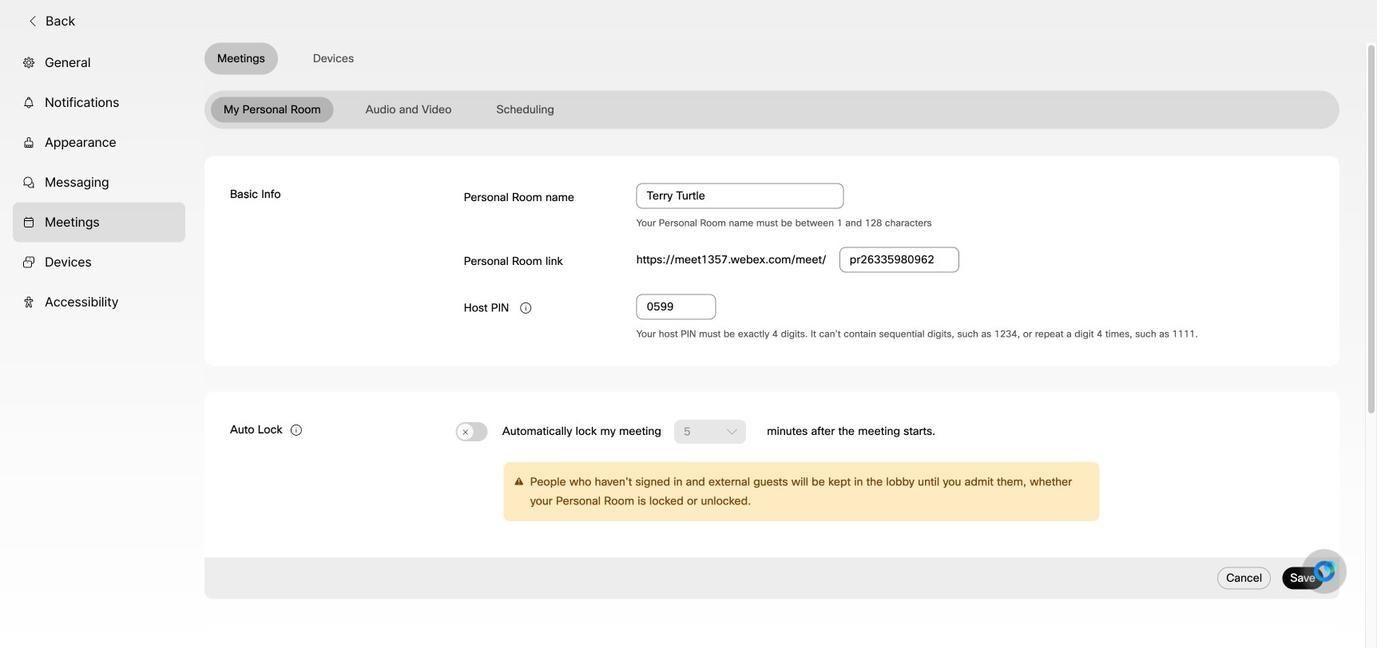Task type: locate. For each thing, give the bounding box(es) containing it.
wrapper image for notifications tab
[[22, 96, 35, 109]]

wrapper image inside meetings tab
[[22, 216, 35, 229]]

settings navigation
[[0, 43, 205, 649]]

3 wrapper image from the top
[[22, 176, 35, 189]]

wrapper image inside appearance tab
[[22, 136, 35, 149]]

wrapper image for general tab
[[22, 56, 35, 69]]

notifications tab
[[13, 83, 185, 123]]

wrapper image inside accessibility tab
[[22, 296, 35, 309]]

wrapper image inside messaging tab
[[22, 176, 35, 189]]

devices tab
[[13, 242, 185, 282]]

4 wrapper image from the top
[[22, 216, 35, 229]]

wrapper image inside general tab
[[22, 56, 35, 69]]

2 wrapper image from the top
[[22, 136, 35, 149]]

accessibility tab
[[13, 282, 185, 322]]

1 wrapper image from the top
[[22, 96, 35, 109]]

wrapper image
[[22, 96, 35, 109], [22, 136, 35, 149], [22, 176, 35, 189], [22, 216, 35, 229]]

wrapper image
[[26, 15, 39, 28], [22, 56, 35, 69], [22, 256, 35, 269], [22, 296, 35, 309]]

wrapper image for devices tab
[[22, 256, 35, 269]]

wrapper image inside devices tab
[[22, 256, 35, 269]]

wrapper image for meetings tab
[[22, 216, 35, 229]]

wrapper image inside notifications tab
[[22, 96, 35, 109]]



Task type: describe. For each thing, give the bounding box(es) containing it.
wrapper image for accessibility tab
[[22, 296, 35, 309]]

wrapper image for appearance tab
[[22, 136, 35, 149]]

wrapper image for messaging tab
[[22, 176, 35, 189]]

messaging tab
[[13, 162, 185, 202]]

general tab
[[13, 43, 185, 83]]

meetings tab
[[13, 202, 185, 242]]

appearance tab
[[13, 123, 185, 162]]



Task type: vqa. For each thing, say whether or not it's contained in the screenshot.
1st list item from the bottom
no



